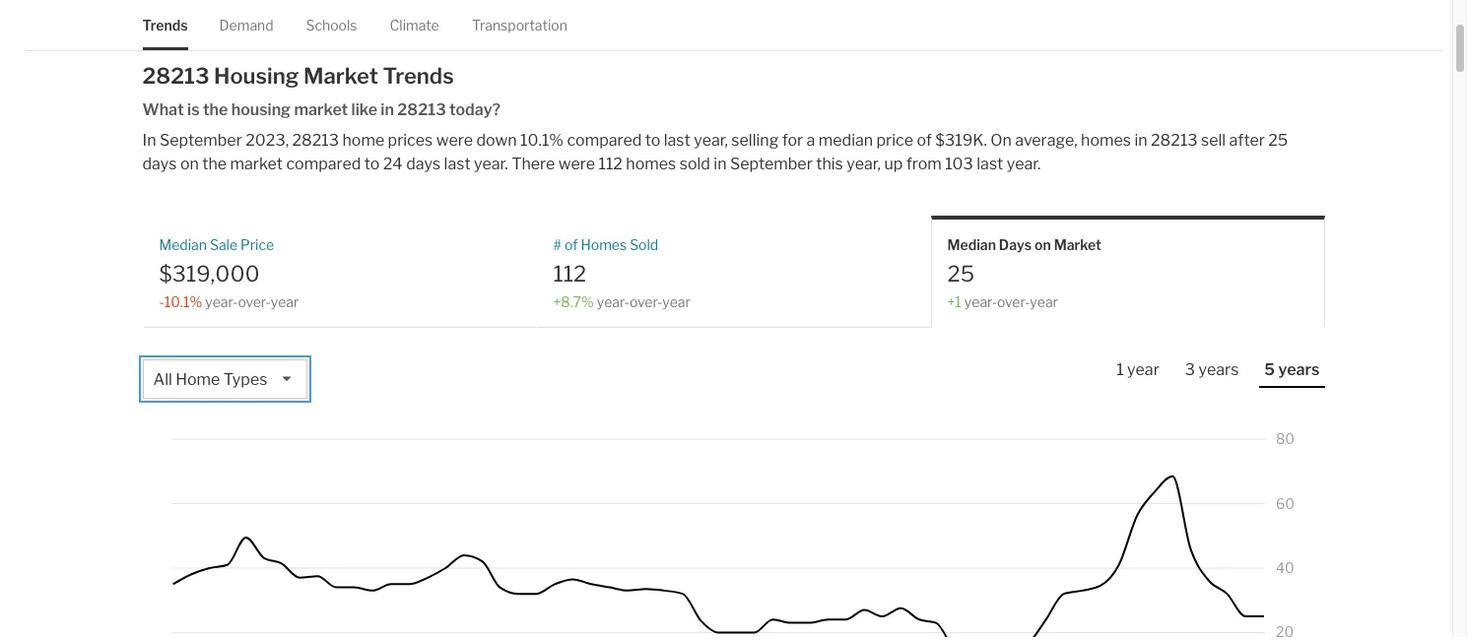 Task type: describe. For each thing, give the bounding box(es) containing it.
10.1% inside the median sale price $319,000 -10.1% year-over-year
[[164, 293, 202, 310]]

sell
[[1201, 131, 1226, 150]]

1 year button
[[1112, 360, 1164, 386]]

what is the housing market like in 28213 today?
[[142, 101, 501, 119]]

1 year. from the left
[[474, 155, 508, 174]]

in
[[142, 131, 156, 150]]

0 horizontal spatial in
[[381, 101, 394, 119]]

median sale price $319,000 -10.1% year-over-year
[[159, 237, 299, 310]]

1 vertical spatial homes
[[626, 155, 676, 174]]

1 vertical spatial trends
[[383, 63, 454, 89]]

from
[[906, 155, 942, 174]]

on inside median days on market 25 +1 year-over-year
[[1035, 237, 1051, 253]]

3 years
[[1185, 361, 1239, 379]]

in september 2023, 28213 home prices were down 10.1% compared to last year, selling for a median price of $319k. on average, homes in 28213 sell after 25 days on the market compared to 24 days last year. there were 112 homes sold in september this year, up from 103 last year.
[[142, 131, 1288, 174]]

112 inside in september 2023, 28213 home prices were down 10.1% compared to last year, selling for a median price of $319k. on average, homes in 28213 sell after 25 days on the market compared to 24 days last year. there were 112 homes sold in september this year, up from 103 last year.
[[599, 155, 623, 174]]

1
[[1117, 361, 1124, 379]]

0 horizontal spatial september
[[160, 131, 242, 150]]

5 years button
[[1260, 360, 1325, 388]]

over- for 25
[[997, 293, 1030, 310]]

of inside in september 2023, 28213 home prices were down 10.1% compared to last year, selling for a median price of $319k. on average, homes in 28213 sell after 25 days on the market compared to 24 days last year. there were 112 homes sold in september this year, up from 103 last year.
[[917, 131, 932, 150]]

schools link
[[306, 0, 357, 50]]

all
[[153, 370, 172, 389]]

year for $319,000
[[271, 293, 299, 310]]

5 years
[[1264, 361, 1320, 379]]

home
[[342, 131, 384, 150]]

0 horizontal spatial trends
[[142, 17, 188, 33]]

0 horizontal spatial were
[[436, 131, 473, 150]]

3
[[1185, 361, 1195, 379]]

days
[[999, 237, 1032, 253]]

selling
[[731, 131, 779, 150]]

housing
[[231, 101, 291, 119]]

$319,000
[[159, 261, 260, 286]]

climate link
[[390, 0, 439, 50]]

of inside "# of homes sold 112 +8.7% year-over-year"
[[565, 237, 578, 253]]

1 year
[[1117, 361, 1159, 379]]

1 horizontal spatial to
[[645, 131, 660, 150]]

types
[[223, 370, 267, 389]]

on
[[990, 131, 1012, 150]]

median for $319,000
[[159, 237, 207, 253]]

1 the from the top
[[203, 101, 228, 119]]

25 inside in september 2023, 28213 home prices were down 10.1% compared to last year, selling for a median price of $319k. on average, homes in 28213 sell after 25 days on the market compared to 24 days last year. there were 112 homes sold in september this year, up from 103 last year.
[[1268, 131, 1288, 150]]

after
[[1229, 131, 1265, 150]]

10.1% inside in september 2023, 28213 home prices were down 10.1% compared to last year, selling for a median price of $319k. on average, homes in 28213 sell after 25 days on the market compared to 24 days last year. there were 112 homes sold in september this year, up from 103 last year.
[[520, 131, 564, 150]]

28213 up prices
[[397, 101, 446, 119]]

5
[[1264, 361, 1275, 379]]

year for market
[[1030, 293, 1058, 310]]

price
[[240, 237, 274, 253]]

there
[[512, 155, 555, 174]]

sold
[[680, 155, 710, 174]]

1 horizontal spatial in
[[714, 155, 727, 174]]

sale
[[210, 237, 238, 253]]

prices
[[388, 131, 433, 150]]

28213 down what is the housing market like in 28213 today?
[[292, 131, 339, 150]]

average,
[[1015, 131, 1078, 150]]

transportation link
[[472, 0, 567, 50]]

0 horizontal spatial year,
[[694, 131, 728, 150]]

homes
[[581, 237, 627, 253]]

years for 5 years
[[1278, 361, 1320, 379]]

$319k.
[[935, 131, 987, 150]]

+1
[[947, 293, 961, 310]]

0 horizontal spatial to
[[364, 155, 380, 174]]



Task type: vqa. For each thing, say whether or not it's contained in the screenshot.


Task type: locate. For each thing, give the bounding box(es) containing it.
1 horizontal spatial on
[[1035, 237, 1051, 253]]

28213 left sell
[[1151, 131, 1198, 150]]

1 horizontal spatial year-
[[597, 293, 630, 310]]

10.1% up there
[[520, 131, 564, 150]]

year-
[[205, 293, 238, 310], [597, 293, 630, 310], [964, 293, 997, 310]]

market inside in september 2023, 28213 home prices were down 10.1% compared to last year, selling for a median price of $319k. on average, homes in 28213 sell after 25 days on the market compared to 24 days last year. there were 112 homes sold in september this year, up from 103 last year.
[[230, 155, 283, 174]]

to
[[645, 131, 660, 150], [364, 155, 380, 174]]

1 horizontal spatial year,
[[847, 155, 881, 174]]

0 horizontal spatial over-
[[238, 293, 271, 310]]

in left sell
[[1134, 131, 1147, 150]]

over- down days
[[997, 293, 1030, 310]]

1 vertical spatial market
[[1054, 237, 1101, 253]]

1 horizontal spatial market
[[1054, 237, 1101, 253]]

1 horizontal spatial trends
[[383, 63, 454, 89]]

2 years from the left
[[1278, 361, 1320, 379]]

median up '$319,000'
[[159, 237, 207, 253]]

market
[[294, 101, 348, 119], [230, 155, 283, 174]]

0 vertical spatial trends
[[142, 17, 188, 33]]

sold
[[630, 237, 658, 253]]

up
[[884, 155, 903, 174]]

years right 5
[[1278, 361, 1320, 379]]

were down today?
[[436, 131, 473, 150]]

-
[[159, 293, 164, 310]]

years inside 3 years button
[[1199, 361, 1239, 379]]

2 the from the top
[[202, 155, 227, 174]]

over-
[[238, 293, 271, 310], [630, 293, 662, 310], [997, 293, 1030, 310]]

1 vertical spatial in
[[1134, 131, 1147, 150]]

3 year- from the left
[[964, 293, 997, 310]]

1 year- from the left
[[205, 293, 238, 310]]

# of homes sold 112 +8.7% year-over-year
[[553, 237, 691, 310]]

year inside "# of homes sold 112 +8.7% year-over-year"
[[662, 293, 691, 310]]

years
[[1199, 361, 1239, 379], [1278, 361, 1320, 379]]

3 over- from the left
[[997, 293, 1030, 310]]

0 vertical spatial 25
[[1268, 131, 1288, 150]]

0 horizontal spatial median
[[159, 237, 207, 253]]

1 vertical spatial market
[[230, 155, 283, 174]]

of up from
[[917, 131, 932, 150]]

0 horizontal spatial homes
[[626, 155, 676, 174]]

housing
[[214, 63, 299, 89]]

28213 up what
[[142, 63, 209, 89]]

is
[[187, 101, 200, 119]]

1 vertical spatial of
[[565, 237, 578, 253]]

112 up +8.7%
[[553, 261, 586, 286]]

0 horizontal spatial year.
[[474, 155, 508, 174]]

over- inside median days on market 25 +1 year-over-year
[[997, 293, 1030, 310]]

a
[[807, 131, 815, 150]]

1 vertical spatial year,
[[847, 155, 881, 174]]

year- for 112
[[597, 293, 630, 310]]

trends left demand
[[142, 17, 188, 33]]

climate
[[390, 17, 439, 33]]

3 years button
[[1180, 360, 1244, 386]]

on
[[180, 155, 199, 174], [1035, 237, 1051, 253]]

median days on market 25 +1 year-over-year
[[947, 237, 1101, 310]]

0 horizontal spatial 112
[[553, 261, 586, 286]]

on down the "is"
[[180, 155, 199, 174]]

year- right +8.7%
[[597, 293, 630, 310]]

on right days
[[1035, 237, 1051, 253]]

1 horizontal spatial 25
[[1268, 131, 1288, 150]]

years for 3 years
[[1199, 361, 1239, 379]]

25 right after on the right of the page
[[1268, 131, 1288, 150]]

2 vertical spatial in
[[714, 155, 727, 174]]

2023,
[[246, 131, 289, 150]]

0 vertical spatial september
[[160, 131, 242, 150]]

september
[[160, 131, 242, 150], [730, 155, 813, 174]]

+8.7%
[[553, 293, 594, 310]]

2 horizontal spatial in
[[1134, 131, 1147, 150]]

0 vertical spatial 112
[[599, 155, 623, 174]]

year inside median days on market 25 +1 year-over-year
[[1030, 293, 1058, 310]]

1 days from the left
[[142, 155, 177, 174]]

what
[[142, 101, 184, 119]]

over- down the sold
[[630, 293, 662, 310]]

28213
[[142, 63, 209, 89], [397, 101, 446, 119], [292, 131, 339, 150], [1151, 131, 1198, 150]]

over- for $319,000
[[238, 293, 271, 310]]

2 horizontal spatial year-
[[964, 293, 997, 310]]

2 year- from the left
[[597, 293, 630, 310]]

median
[[819, 131, 873, 150]]

10.1%
[[520, 131, 564, 150], [164, 293, 202, 310]]

homes right average,
[[1081, 131, 1131, 150]]

in
[[381, 101, 394, 119], [1134, 131, 1147, 150], [714, 155, 727, 174]]

0 horizontal spatial years
[[1199, 361, 1239, 379]]

price
[[876, 131, 913, 150]]

112 right there
[[599, 155, 623, 174]]

schools
[[306, 17, 357, 33]]

1 vertical spatial 112
[[553, 261, 586, 286]]

1 vertical spatial compared
[[286, 155, 361, 174]]

0 vertical spatial in
[[381, 101, 394, 119]]

last down today?
[[444, 155, 471, 174]]

0 horizontal spatial last
[[444, 155, 471, 174]]

25 inside median days on market 25 +1 year-over-year
[[947, 261, 975, 286]]

over- down '$319,000'
[[238, 293, 271, 310]]

2 days from the left
[[406, 155, 441, 174]]

were right there
[[558, 155, 595, 174]]

over- inside the median sale price $319,000 -10.1% year-over-year
[[238, 293, 271, 310]]

0 vertical spatial to
[[645, 131, 660, 150]]

year for sold
[[662, 293, 691, 310]]

0 vertical spatial homes
[[1081, 131, 1131, 150]]

over- inside "# of homes sold 112 +8.7% year-over-year"
[[630, 293, 662, 310]]

this
[[816, 155, 843, 174]]

year. down down
[[474, 155, 508, 174]]

1 vertical spatial september
[[730, 155, 813, 174]]

1 vertical spatial the
[[202, 155, 227, 174]]

2 over- from the left
[[630, 293, 662, 310]]

25 up +1 on the right top
[[947, 261, 975, 286]]

0 vertical spatial the
[[203, 101, 228, 119]]

103
[[945, 155, 973, 174]]

homes
[[1081, 131, 1131, 150], [626, 155, 676, 174]]

1 horizontal spatial median
[[947, 237, 996, 253]]

0 vertical spatial of
[[917, 131, 932, 150]]

years right 3
[[1199, 361, 1239, 379]]

0 horizontal spatial 10.1%
[[164, 293, 202, 310]]

year- inside "# of homes sold 112 +8.7% year-over-year"
[[597, 293, 630, 310]]

year
[[271, 293, 299, 310], [662, 293, 691, 310], [1030, 293, 1058, 310], [1127, 361, 1159, 379]]

0 vertical spatial on
[[180, 155, 199, 174]]

last down on
[[977, 155, 1003, 174]]

year- inside the median sale price $319,000 -10.1% year-over-year
[[205, 293, 238, 310]]

0 vertical spatial market
[[294, 101, 348, 119]]

0 vertical spatial year,
[[694, 131, 728, 150]]

transportation
[[472, 17, 567, 33]]

0 vertical spatial were
[[436, 131, 473, 150]]

all home types
[[153, 370, 267, 389]]

down
[[476, 131, 517, 150]]

years inside the "5 years" button
[[1278, 361, 1320, 379]]

homes left 'sold'
[[626, 155, 676, 174]]

0 horizontal spatial market
[[230, 155, 283, 174]]

over- for 112
[[630, 293, 662, 310]]

1 vertical spatial were
[[558, 155, 595, 174]]

0 horizontal spatial 25
[[947, 261, 975, 286]]

the inside in september 2023, 28213 home prices were down 10.1% compared to last year, selling for a median price of $319k. on average, homes in 28213 sell after 25 days on the market compared to 24 days last year. there were 112 homes sold in september this year, up from 103 last year.
[[202, 155, 227, 174]]

1 horizontal spatial over-
[[630, 293, 662, 310]]

of
[[917, 131, 932, 150], [565, 237, 578, 253]]

the
[[203, 101, 228, 119], [202, 155, 227, 174]]

year, down median
[[847, 155, 881, 174]]

compared
[[567, 131, 642, 150], [286, 155, 361, 174]]

2 year. from the left
[[1007, 155, 1041, 174]]

market down 28213 housing market trends
[[294, 101, 348, 119]]

year, up 'sold'
[[694, 131, 728, 150]]

last up 'sold'
[[664, 131, 690, 150]]

112
[[599, 155, 623, 174], [553, 261, 586, 286]]

median for 25
[[947, 237, 996, 253]]

median
[[159, 237, 207, 253], [947, 237, 996, 253]]

in right like
[[381, 101, 394, 119]]

2 horizontal spatial over-
[[997, 293, 1030, 310]]

1 vertical spatial to
[[364, 155, 380, 174]]

september down selling
[[730, 155, 813, 174]]

#
[[553, 237, 562, 253]]

days
[[142, 155, 177, 174], [406, 155, 441, 174]]

year inside button
[[1127, 361, 1159, 379]]

2 horizontal spatial last
[[977, 155, 1003, 174]]

112 inside "# of homes sold 112 +8.7% year-over-year"
[[553, 261, 586, 286]]

year. down average,
[[1007, 155, 1041, 174]]

market inside median days on market 25 +1 year-over-year
[[1054, 237, 1101, 253]]

trends link
[[142, 0, 188, 50]]

trends down climate link
[[383, 63, 454, 89]]

home
[[176, 370, 220, 389]]

1 horizontal spatial days
[[406, 155, 441, 174]]

0 vertical spatial 10.1%
[[520, 131, 564, 150]]

days down prices
[[406, 155, 441, 174]]

1 horizontal spatial september
[[730, 155, 813, 174]]

year- for 25
[[964, 293, 997, 310]]

september down the "is"
[[160, 131, 242, 150]]

in right 'sold'
[[714, 155, 727, 174]]

year- for $319,000
[[205, 293, 238, 310]]

0 vertical spatial market
[[303, 63, 378, 89]]

were
[[436, 131, 473, 150], [558, 155, 595, 174]]

year,
[[694, 131, 728, 150], [847, 155, 881, 174]]

market up what is the housing market like in 28213 today?
[[303, 63, 378, 89]]

year- right +1 on the right top
[[964, 293, 997, 310]]

on inside in september 2023, 28213 home prices were down 10.1% compared to last year, selling for a median price of $319k. on average, homes in 28213 sell after 25 days on the market compared to 24 days last year. there were 112 homes sold in september this year, up from 103 last year.
[[180, 155, 199, 174]]

for
[[782, 131, 803, 150]]

0 horizontal spatial on
[[180, 155, 199, 174]]

1 horizontal spatial 112
[[599, 155, 623, 174]]

year- down '$319,000'
[[205, 293, 238, 310]]

market
[[303, 63, 378, 89], [1054, 237, 1101, 253]]

median left days
[[947, 237, 996, 253]]

0 horizontal spatial days
[[142, 155, 177, 174]]

like
[[351, 101, 377, 119]]

1 horizontal spatial of
[[917, 131, 932, 150]]

median inside the median sale price $319,000 -10.1% year-over-year
[[159, 237, 207, 253]]

2 median from the left
[[947, 237, 996, 253]]

today?
[[449, 101, 501, 119]]

trends
[[142, 17, 188, 33], [383, 63, 454, 89]]

market right days
[[1054, 237, 1101, 253]]

1 median from the left
[[159, 237, 207, 253]]

1 horizontal spatial last
[[664, 131, 690, 150]]

1 years from the left
[[1199, 361, 1239, 379]]

year inside the median sale price $319,000 -10.1% year-over-year
[[271, 293, 299, 310]]

1 vertical spatial 10.1%
[[164, 293, 202, 310]]

1 vertical spatial 25
[[947, 261, 975, 286]]

1 horizontal spatial market
[[294, 101, 348, 119]]

0 horizontal spatial year-
[[205, 293, 238, 310]]

1 horizontal spatial years
[[1278, 361, 1320, 379]]

of right #
[[565, 237, 578, 253]]

28213 housing market trends
[[142, 63, 454, 89]]

0 horizontal spatial compared
[[286, 155, 361, 174]]

1 horizontal spatial 10.1%
[[520, 131, 564, 150]]

1 horizontal spatial homes
[[1081, 131, 1131, 150]]

10.1% down '$319,000'
[[164, 293, 202, 310]]

year.
[[474, 155, 508, 174], [1007, 155, 1041, 174]]

0 vertical spatial compared
[[567, 131, 642, 150]]

1 horizontal spatial were
[[558, 155, 595, 174]]

demand
[[219, 17, 274, 33]]

1 horizontal spatial compared
[[567, 131, 642, 150]]

demand link
[[219, 0, 274, 50]]

1 vertical spatial on
[[1035, 237, 1051, 253]]

last
[[664, 131, 690, 150], [444, 155, 471, 174], [977, 155, 1003, 174]]

median inside median days on market 25 +1 year-over-year
[[947, 237, 996, 253]]

days down in
[[142, 155, 177, 174]]

1 horizontal spatial year.
[[1007, 155, 1041, 174]]

0 horizontal spatial of
[[565, 237, 578, 253]]

1 over- from the left
[[238, 293, 271, 310]]

market down '2023,'
[[230, 155, 283, 174]]

year- inside median days on market 25 +1 year-over-year
[[964, 293, 997, 310]]

0 horizontal spatial market
[[303, 63, 378, 89]]

24
[[383, 155, 403, 174]]

25
[[1268, 131, 1288, 150], [947, 261, 975, 286]]



